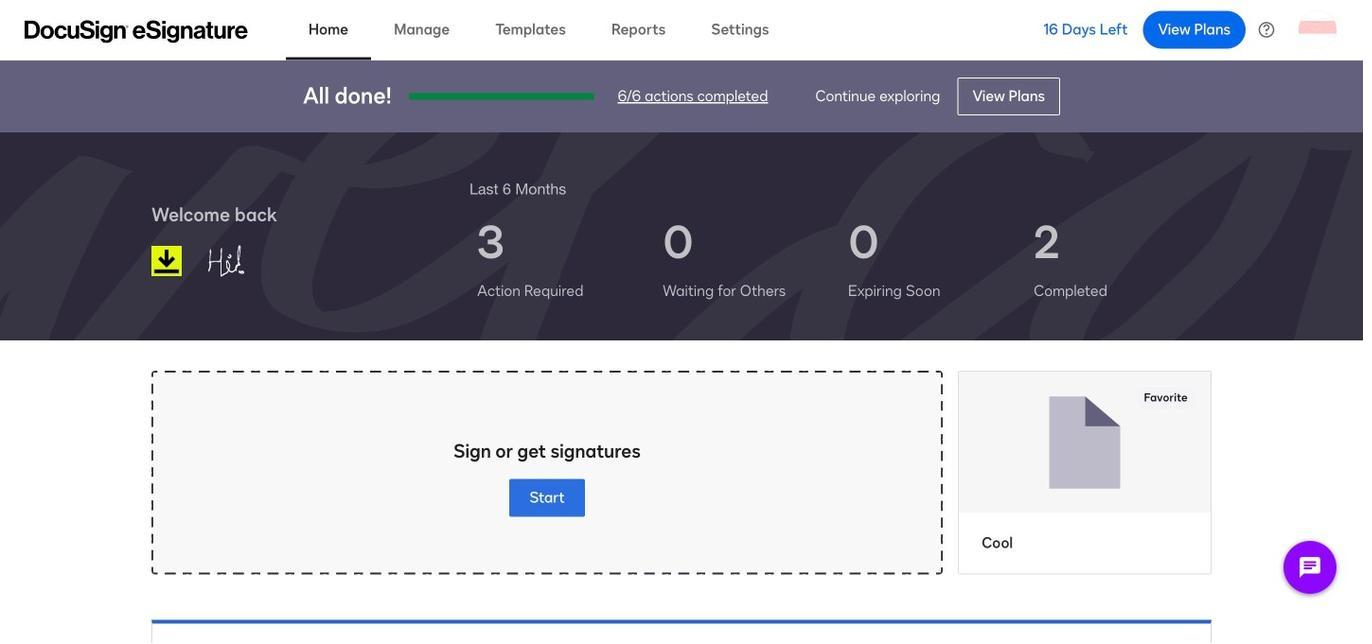 Task type: locate. For each thing, give the bounding box(es) containing it.
list
[[470, 201, 1212, 318]]

docusignlogo image
[[151, 246, 182, 276]]

your uploaded profile image image
[[1299, 11, 1337, 49]]

docusign esignature image
[[25, 20, 248, 43]]

use cool image
[[959, 372, 1211, 514]]

heading
[[470, 178, 566, 201]]



Task type: describe. For each thing, give the bounding box(es) containing it.
generic name image
[[198, 237, 296, 286]]



Task type: vqa. For each thing, say whether or not it's contained in the screenshot.
docusignlogo
yes



